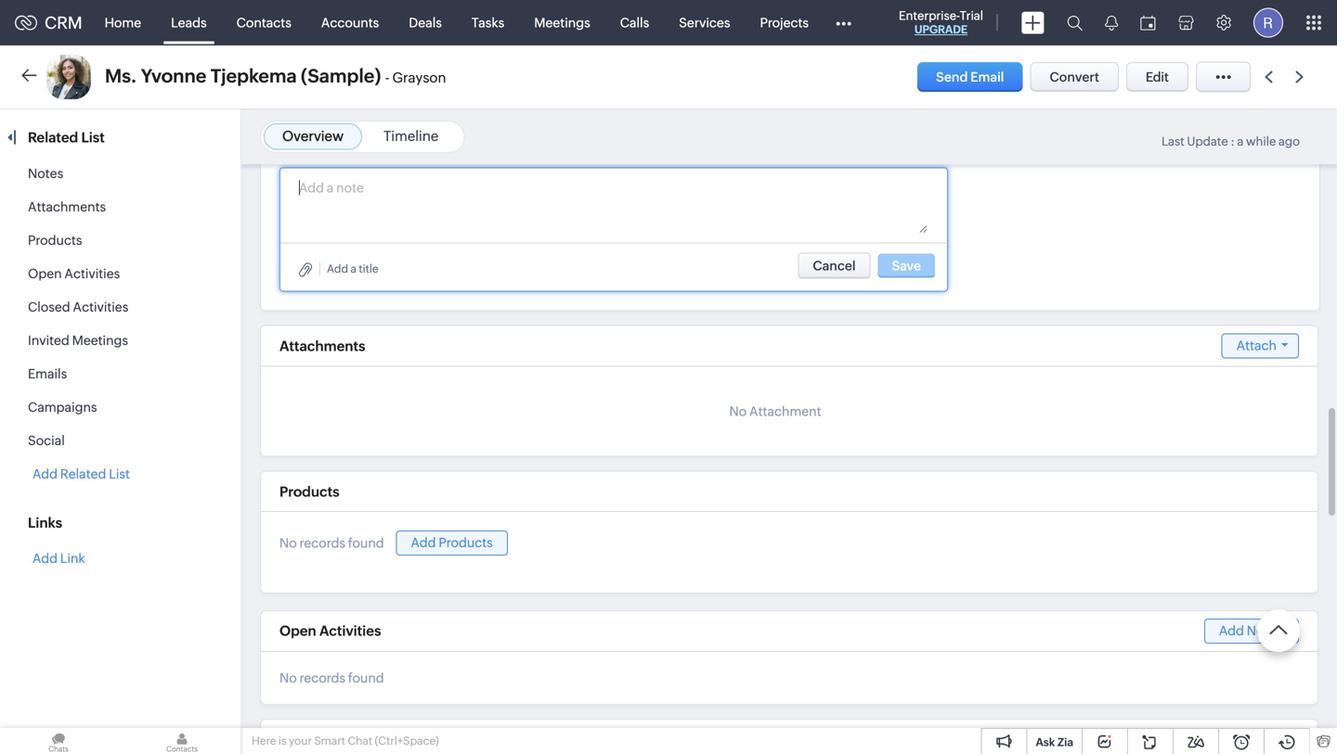 Task type: describe. For each thing, give the bounding box(es) containing it.
calls link
[[605, 0, 664, 45]]

1 found from the top
[[348, 536, 384, 551]]

:
[[1231, 135, 1235, 149]]

logo image
[[15, 15, 37, 30]]

emails
[[28, 367, 67, 382]]

add for add a title
[[327, 263, 348, 275]]

tasks
[[472, 15, 504, 30]]

here is your smart chat (ctrl+space)
[[252, 735, 439, 748]]

Add a note text field
[[299, 178, 928, 234]]

1 horizontal spatial open
[[279, 624, 316, 640]]

social
[[28, 434, 65, 448]]

profile element
[[1242, 0, 1294, 45]]

yvonne
[[141, 65, 206, 87]]

create menu element
[[1010, 0, 1056, 45]]

contacts image
[[123, 729, 240, 755]]

ago
[[1279, 135, 1300, 149]]

0 horizontal spatial open
[[28, 266, 62, 281]]

upgrade
[[915, 23, 968, 36]]

leads
[[171, 15, 207, 30]]

send email button
[[918, 62, 1023, 92]]

timeline
[[383, 128, 439, 144]]

contacts
[[236, 15, 291, 30]]

send email
[[936, 70, 1004, 84]]

2 vertical spatial products
[[439, 536, 493, 550]]

notes link
[[28, 166, 63, 181]]

chat
[[348, 735, 372, 748]]

2 records from the top
[[300, 671, 345, 686]]

home link
[[90, 0, 156, 45]]

invited
[[28, 333, 69, 348]]

-
[[385, 70, 389, 86]]

1 horizontal spatial open activities
[[279, 624, 381, 640]]

chats image
[[0, 729, 117, 755]]

last
[[1162, 135, 1185, 149]]

send
[[936, 70, 968, 84]]

enterprise-
[[899, 9, 960, 23]]

invited meetings link
[[28, 333, 128, 348]]

0 vertical spatial products
[[28, 233, 82, 248]]

leads link
[[156, 0, 222, 45]]

signals element
[[1094, 0, 1129, 45]]

calendar image
[[1140, 15, 1156, 30]]

1 vertical spatial meetings
[[72, 333, 128, 348]]

accounts link
[[306, 0, 394, 45]]

next record image
[[1295, 71, 1307, 83]]

create menu image
[[1021, 12, 1045, 34]]

while
[[1246, 135, 1276, 149]]

0 horizontal spatial closed
[[28, 300, 70, 315]]

0 horizontal spatial open activities
[[28, 266, 120, 281]]

1 vertical spatial related
[[60, 467, 106, 482]]

add for add link
[[32, 552, 58, 566]]

calls
[[620, 15, 649, 30]]

1 horizontal spatial a
[[1237, 135, 1244, 149]]

ask
[[1036, 737, 1055, 749]]

no for attachments
[[729, 404, 747, 419]]

attachments link
[[28, 200, 106, 214]]

open activities link
[[28, 266, 120, 281]]

meetings link
[[519, 0, 605, 45]]

add products link
[[396, 531, 508, 556]]

here
[[252, 735, 276, 748]]

0 horizontal spatial closed activities
[[28, 300, 128, 315]]

new
[[1247, 624, 1274, 639]]

projects
[[760, 15, 809, 30]]

campaigns
[[28, 400, 97, 415]]

ask zia
[[1036, 737, 1073, 749]]

accounts
[[321, 15, 379, 30]]

deals link
[[394, 0, 457, 45]]

no attachment
[[729, 404, 821, 419]]

grayson
[[392, 70, 446, 86]]

1 records from the top
[[300, 536, 345, 551]]

closed activities link
[[28, 300, 128, 315]]

overview link
[[282, 128, 344, 144]]

(sample)
[[301, 65, 381, 87]]

tasks link
[[457, 0, 519, 45]]

enterprise-trial upgrade
[[899, 9, 983, 36]]

1 vertical spatial no
[[279, 536, 297, 551]]

smart
[[314, 735, 345, 748]]

1 vertical spatial a
[[351, 263, 357, 275]]



Task type: locate. For each thing, give the bounding box(es) containing it.
0 vertical spatial found
[[348, 536, 384, 551]]

meetings down closed activities link
[[72, 333, 128, 348]]

0 vertical spatial meetings
[[534, 15, 590, 30]]

invited meetings
[[28, 333, 128, 348]]

0 vertical spatial attachments
[[28, 200, 106, 214]]

crm
[[45, 13, 82, 32]]

add
[[327, 263, 348, 275], [32, 467, 58, 482], [411, 536, 436, 550], [32, 552, 58, 566], [1219, 624, 1244, 639]]

closed up invited
[[28, 300, 70, 315]]

1 horizontal spatial products
[[279, 484, 339, 500]]

tjepkema
[[211, 65, 297, 87]]

meetings left calls link
[[534, 15, 590, 30]]

link
[[60, 552, 85, 566]]

products
[[28, 233, 82, 248], [279, 484, 339, 500], [439, 536, 493, 550]]

0 vertical spatial related
[[28, 130, 78, 146]]

deals
[[409, 15, 442, 30]]

attachments
[[28, 200, 106, 214], [279, 338, 365, 354]]

campaigns link
[[28, 400, 97, 415]]

links
[[28, 515, 62, 532]]

add a title
[[327, 263, 379, 275]]

related list
[[28, 130, 108, 146]]

trial
[[960, 9, 983, 23]]

add for add new
[[1219, 624, 1244, 639]]

found left add products link
[[348, 536, 384, 551]]

title
[[359, 263, 379, 275]]

2 vertical spatial no
[[279, 671, 297, 686]]

crm link
[[15, 13, 82, 32]]

1 horizontal spatial meetings
[[534, 15, 590, 30]]

attachments down add a title
[[279, 338, 365, 354]]

0 vertical spatial closed activities
[[28, 300, 128, 315]]

overview
[[282, 128, 344, 144]]

ms.
[[105, 65, 137, 87]]

1 vertical spatial open
[[279, 624, 316, 640]]

closed right here
[[279, 728, 326, 744]]

zia
[[1058, 737, 1073, 749]]

convert button
[[1030, 62, 1119, 92]]

0 vertical spatial closed
[[28, 300, 70, 315]]

activities
[[64, 266, 120, 281], [73, 300, 128, 315], [319, 624, 381, 640], [329, 728, 391, 744]]

attachments up products link
[[28, 200, 106, 214]]

0 horizontal spatial a
[[351, 263, 357, 275]]

2 no records found from the top
[[279, 671, 384, 686]]

services link
[[664, 0, 745, 45]]

0 vertical spatial records
[[300, 536, 345, 551]]

attach
[[1236, 338, 1277, 353]]

0 horizontal spatial meetings
[[72, 333, 128, 348]]

list
[[81, 130, 105, 146], [109, 467, 130, 482]]

edit button
[[1126, 62, 1189, 92]]

a left title
[[351, 263, 357, 275]]

attach link
[[1222, 334, 1299, 359]]

add products
[[411, 536, 493, 550]]

1 vertical spatial records
[[300, 671, 345, 686]]

update
[[1187, 135, 1228, 149]]

meetings
[[534, 15, 590, 30], [72, 333, 128, 348]]

no records found
[[279, 536, 384, 551], [279, 671, 384, 686]]

1 vertical spatial attachments
[[279, 338, 365, 354]]

1 horizontal spatial closed activities
[[279, 728, 391, 744]]

add related list
[[32, 467, 130, 482]]

found up chat
[[348, 671, 384, 686]]

1 horizontal spatial attachments
[[279, 338, 365, 354]]

add new
[[1219, 624, 1274, 639]]

ms. yvonne tjepkema (sample) - grayson
[[105, 65, 446, 87]]

related down social
[[60, 467, 106, 482]]

home
[[105, 15, 141, 30]]

1 vertical spatial no records found
[[279, 671, 384, 686]]

emails link
[[28, 367, 67, 382]]

products link
[[28, 233, 82, 248]]

projects link
[[745, 0, 824, 45]]

1 no records found from the top
[[279, 536, 384, 551]]

a
[[1237, 135, 1244, 149], [351, 263, 357, 275]]

closed
[[28, 300, 70, 315], [279, 728, 326, 744]]

Other Modules field
[[824, 8, 864, 38]]

search element
[[1056, 0, 1094, 45]]

a right :
[[1237, 135, 1244, 149]]

1 vertical spatial open activities
[[279, 624, 381, 640]]

0 vertical spatial no records found
[[279, 536, 384, 551]]

0 horizontal spatial list
[[81, 130, 105, 146]]

no
[[729, 404, 747, 419], [279, 536, 297, 551], [279, 671, 297, 686]]

1 vertical spatial products
[[279, 484, 339, 500]]

contacts link
[[222, 0, 306, 45]]

None button
[[798, 253, 871, 279]]

add link
[[32, 552, 85, 566]]

related up notes
[[28, 130, 78, 146]]

2 horizontal spatial products
[[439, 536, 493, 550]]

services
[[679, 15, 730, 30]]

no for open activities
[[279, 671, 297, 686]]

your
[[289, 735, 312, 748]]

0 horizontal spatial products
[[28, 233, 82, 248]]

0 vertical spatial a
[[1237, 135, 1244, 149]]

signals image
[[1105, 15, 1118, 31]]

0 horizontal spatial attachments
[[28, 200, 106, 214]]

1 vertical spatial found
[[348, 671, 384, 686]]

social link
[[28, 434, 65, 448]]

notes
[[28, 166, 63, 181]]

search image
[[1067, 15, 1083, 31]]

add for add related list
[[32, 467, 58, 482]]

attachment
[[749, 404, 821, 419]]

1 vertical spatial closed activities
[[279, 728, 391, 744]]

1 horizontal spatial closed
[[279, 728, 326, 744]]

0 vertical spatial open
[[28, 266, 62, 281]]

is
[[278, 735, 287, 748]]

related
[[28, 130, 78, 146], [60, 467, 106, 482]]

0 vertical spatial list
[[81, 130, 105, 146]]

timeline link
[[383, 128, 439, 144]]

open
[[28, 266, 62, 281], [279, 624, 316, 640]]

email
[[971, 70, 1004, 84]]

records
[[300, 536, 345, 551], [300, 671, 345, 686]]

add for add products
[[411, 536, 436, 550]]

(ctrl+space)
[[375, 735, 439, 748]]

0 vertical spatial no
[[729, 404, 747, 419]]

open activities
[[28, 266, 120, 281], [279, 624, 381, 640]]

found
[[348, 536, 384, 551], [348, 671, 384, 686]]

0 vertical spatial open activities
[[28, 266, 120, 281]]

closed activities
[[28, 300, 128, 315], [279, 728, 391, 744]]

last update : a while ago
[[1162, 135, 1300, 149]]

profile image
[[1254, 8, 1283, 38]]

2 found from the top
[[348, 671, 384, 686]]

1 vertical spatial closed
[[279, 728, 326, 744]]

convert
[[1050, 70, 1099, 84]]

1 vertical spatial list
[[109, 467, 130, 482]]

previous record image
[[1265, 71, 1273, 83]]

edit
[[1146, 70, 1169, 84]]

1 horizontal spatial list
[[109, 467, 130, 482]]



Task type: vqa. For each thing, say whether or not it's contained in the screenshot.
Role
no



